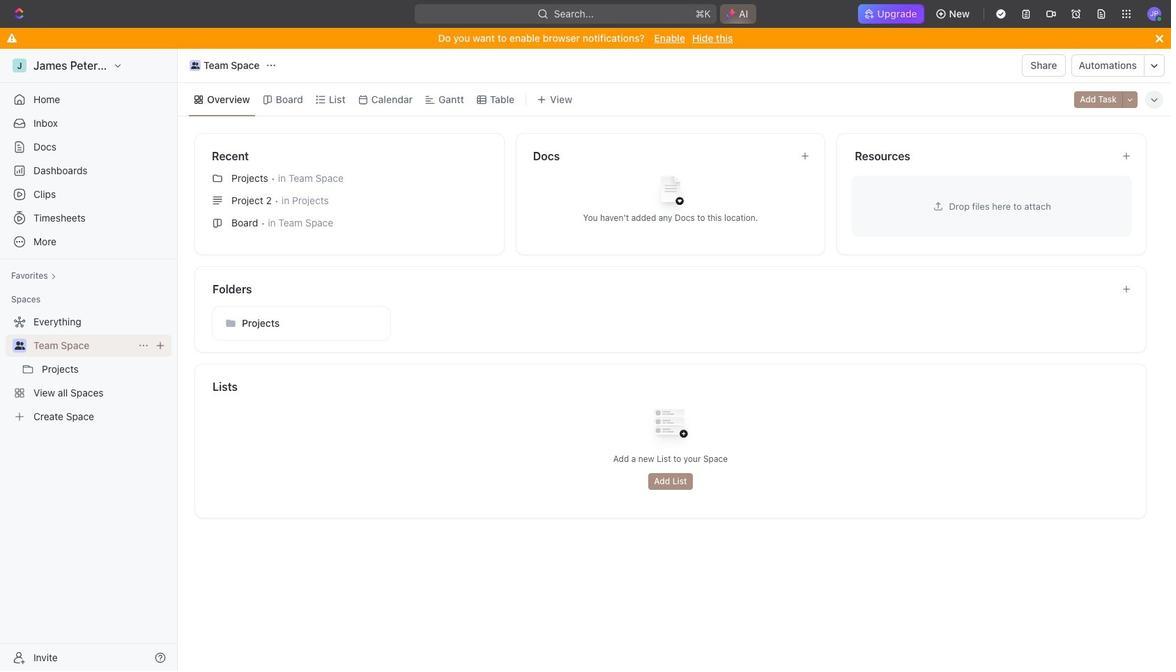 Task type: vqa. For each thing, say whether or not it's contained in the screenshot.
top of
no



Task type: locate. For each thing, give the bounding box(es) containing it.
tree
[[6, 311, 172, 428]]

no lists icon. image
[[643, 398, 699, 454]]

tree inside sidebar navigation
[[6, 311, 172, 428]]



Task type: describe. For each thing, give the bounding box(es) containing it.
sidebar navigation
[[0, 49, 181, 672]]

james peterson's workspace, , element
[[13, 59, 27, 73]]

user group image
[[191, 62, 200, 69]]

user group image
[[14, 342, 25, 350]]

no most used docs image
[[643, 165, 699, 221]]



